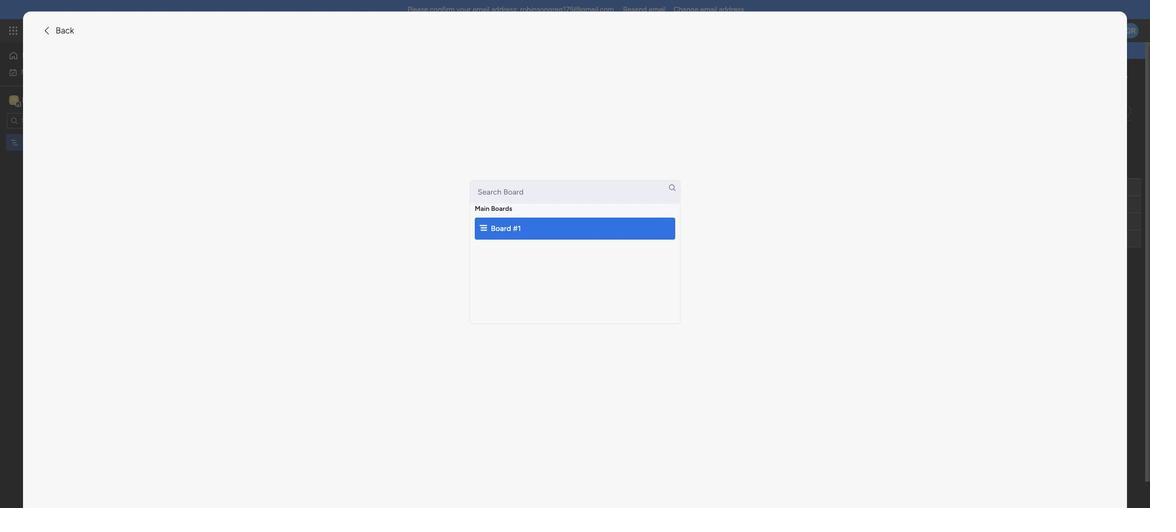 Task type: locate. For each thing, give the bounding box(es) containing it.
1 vertical spatial #1
[[513, 224, 521, 233]]

address:
[[491, 5, 518, 14]]

priority
[[480, 183, 502, 191]]

3 email from the left
[[700, 5, 717, 14]]

0 horizontal spatial board #1
[[23, 138, 49, 147]]

workspace
[[41, 95, 79, 104]]

main right workspace image
[[22, 95, 39, 104]]

0 vertical spatial #1
[[42, 138, 49, 147]]

0 horizontal spatial board
[[23, 138, 40, 147]]

monday
[[43, 25, 76, 36]]

board right the dapulse main image
[[491, 224, 511, 233]]

0 vertical spatial main
[[22, 95, 39, 104]]

2 horizontal spatial email
[[700, 5, 717, 14]]

1 vertical spatial board #1
[[491, 224, 521, 233]]

email right resend
[[649, 5, 666, 14]]

change
[[674, 5, 699, 14]]

option
[[0, 134, 122, 136]]

1 horizontal spatial email
[[649, 5, 666, 14]]

0 horizontal spatial email
[[473, 5, 490, 14]]

change email address
[[674, 5, 744, 14]]

Budget field
[[612, 182, 639, 193]]

select product image
[[9, 26, 18, 36]]

workspace image
[[9, 95, 19, 105]]

main inside workspace selection element
[[22, 95, 39, 104]]

boards
[[491, 205, 512, 213]]

None field
[[683, 182, 702, 193]]

resend email link
[[623, 5, 666, 14]]

0 vertical spatial $500
[[618, 201, 633, 208]]

main left boards
[[475, 205, 490, 213]]

workspace selection element
[[9, 94, 80, 107]]

board
[[23, 138, 40, 147], [491, 224, 511, 233]]

board #1 down the "search in workspace" field
[[23, 138, 49, 147]]

#1
[[42, 138, 49, 147], [513, 224, 521, 233]]

main
[[22, 95, 39, 104], [475, 205, 490, 213]]

robinsongreg175@gmail.com
[[520, 5, 614, 14]]

collapse board header image
[[1121, 107, 1129, 115]]

0 vertical spatial board #1
[[23, 138, 49, 147]]

#1 down the "search in workspace" field
[[42, 138, 49, 147]]

please confirm your email address: robinsongreg175@gmail.com
[[408, 5, 614, 14]]

Search in workspace field
[[20, 115, 80, 126]]

email right change
[[700, 5, 717, 14]]

other
[[550, 201, 566, 209]]

0 vertical spatial board
[[23, 138, 40, 147]]

budget
[[614, 183, 636, 191]]

1 vertical spatial $500
[[617, 233, 633, 241]]

resend
[[623, 5, 647, 14]]

1 horizontal spatial #1
[[513, 224, 521, 233]]

None search field
[[470, 181, 680, 204]]

1 horizontal spatial main
[[475, 205, 490, 213]]

board #1 down boards
[[491, 224, 521, 233]]

board #1 list box
[[0, 132, 122, 280]]

0 horizontal spatial main
[[22, 95, 39, 104]]

0 horizontal spatial #1
[[42, 138, 49, 147]]

$500
[[618, 201, 633, 208], [617, 233, 633, 241]]

email
[[473, 5, 490, 14], [649, 5, 666, 14], [700, 5, 717, 14]]

board #1
[[23, 138, 49, 147], [491, 224, 521, 233]]

email for change email address
[[700, 5, 717, 14]]

#1 right the dapulse main image
[[513, 224, 521, 233]]

1 horizontal spatial board
[[491, 224, 511, 233]]

board #1 inside list box
[[23, 138, 49, 147]]

2 email from the left
[[649, 5, 666, 14]]

board down the "search in workspace" field
[[23, 138, 40, 147]]

1 vertical spatial main
[[475, 205, 490, 213]]

email right your
[[473, 5, 490, 14]]

dapulse main image
[[480, 223, 487, 235]]

main workspace
[[22, 95, 79, 104]]



Task type: vqa. For each thing, say whether or not it's contained in the screenshot.
left to
no



Task type: describe. For each thing, give the bounding box(es) containing it.
main boards
[[475, 205, 512, 213]]

#1 inside list box
[[42, 138, 49, 147]]

monday button
[[25, 18, 153, 43]]

1 vertical spatial board
[[491, 224, 511, 233]]

1 horizontal spatial board #1
[[491, 224, 521, 233]]

confirm
[[430, 5, 455, 14]]

my work
[[21, 68, 47, 76]]

back button
[[38, 23, 78, 38]]

please
[[408, 5, 428, 14]]

home
[[22, 51, 40, 59]]

notes
[[549, 183, 567, 191]]

email for resend email
[[649, 5, 666, 14]]

address
[[719, 5, 744, 14]]

$500 sum
[[617, 233, 633, 246]]

my work button
[[6, 65, 103, 80]]

my
[[21, 68, 30, 76]]

work
[[32, 68, 47, 76]]

1 email from the left
[[473, 5, 490, 14]]

search image
[[669, 185, 676, 192]]

Priority field
[[478, 182, 504, 193]]

your
[[457, 5, 471, 14]]

home button
[[6, 48, 103, 63]]

back
[[56, 25, 74, 36]]

resend email
[[623, 5, 666, 14]]

main for main boards
[[475, 205, 490, 213]]

Notes field
[[547, 182, 570, 193]]

greg robinson image
[[1124, 23, 1139, 38]]

m
[[11, 96, 17, 104]]

$500 for $500 sum
[[617, 233, 633, 241]]

$500 for $500
[[618, 201, 633, 208]]

Search Board search field
[[470, 181, 680, 204]]

main for main workspace
[[22, 95, 39, 104]]

medium
[[479, 201, 503, 209]]

change email address link
[[674, 5, 744, 14]]

sum
[[620, 239, 631, 246]]

board inside list box
[[23, 138, 40, 147]]



